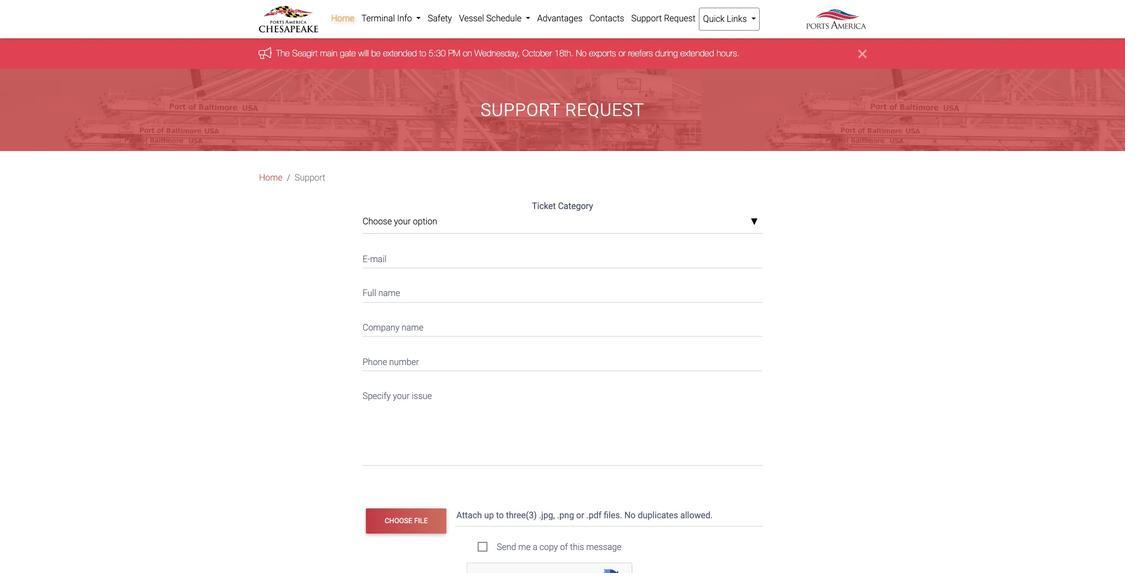Task type: vqa. For each thing, say whether or not it's contained in the screenshot.
sort icon inside chassis no link
no



Task type: locate. For each thing, give the bounding box(es) containing it.
of
[[560, 542, 568, 553]]

quick
[[703, 14, 725, 24]]

exports
[[589, 48, 616, 58]]

name
[[378, 288, 400, 299], [402, 323, 423, 333]]

name right full
[[378, 288, 400, 299]]

1 vertical spatial name
[[402, 323, 423, 333]]

0 vertical spatial your
[[394, 217, 411, 227]]

request
[[664, 13, 696, 24], [565, 100, 644, 121]]

0 horizontal spatial home link
[[259, 172, 283, 185]]

extended left to
[[383, 48, 417, 58]]

0 vertical spatial request
[[664, 13, 696, 24]]

terminal info link
[[358, 8, 424, 30]]

name for full name
[[378, 288, 400, 299]]

2 extended from the left
[[680, 48, 714, 58]]

your
[[394, 217, 411, 227], [393, 391, 410, 402]]

1 vertical spatial home link
[[259, 172, 283, 185]]

extended
[[383, 48, 417, 58], [680, 48, 714, 58]]

1 vertical spatial support
[[481, 100, 560, 121]]

links
[[727, 14, 747, 24]]

1 vertical spatial support request
[[481, 100, 644, 121]]

choose up mail at the left top of page
[[363, 217, 392, 227]]

Specify your issue text field
[[363, 384, 763, 466]]

your left option
[[394, 217, 411, 227]]

quick links link
[[699, 8, 760, 31]]

Attach up to three(3) .jpg, .png or .pdf files. No duplicates allowed. text field
[[455, 505, 765, 527]]

0 horizontal spatial name
[[378, 288, 400, 299]]

copy
[[540, 542, 558, 553]]

advantages
[[537, 13, 583, 24]]

support request
[[631, 13, 696, 24], [481, 100, 644, 121]]

gate
[[340, 48, 356, 58]]

1 vertical spatial choose
[[385, 517, 412, 525]]

no
[[576, 48, 587, 58]]

main
[[320, 48, 338, 58]]

1 horizontal spatial extended
[[680, 48, 714, 58]]

your for choose
[[394, 217, 411, 227]]

choose left 'file'
[[385, 517, 412, 525]]

choose file
[[385, 517, 428, 525]]

0 vertical spatial support
[[631, 13, 662, 24]]

advantages link
[[534, 8, 586, 30]]

phone
[[363, 357, 387, 367]]

0 vertical spatial home link
[[328, 8, 358, 30]]

1 vertical spatial your
[[393, 391, 410, 402]]

the seagirt main gate will be extended to 5:30 pm on wednesday, october 18th.  no exports or reefers during extended hours. alert
[[0, 39, 1125, 69]]

0 horizontal spatial extended
[[383, 48, 417, 58]]

a
[[533, 542, 538, 553]]

me
[[518, 542, 531, 553]]

1 horizontal spatial name
[[402, 323, 423, 333]]

extended right during
[[680, 48, 714, 58]]

ticket category
[[532, 201, 593, 212]]

choose
[[363, 217, 392, 227], [385, 517, 412, 525]]

phone number
[[363, 357, 419, 367]]

your left issue
[[393, 391, 410, 402]]

1 vertical spatial request
[[565, 100, 644, 121]]

schedule
[[486, 13, 521, 24]]

wednesday,
[[475, 48, 520, 58]]

name right company
[[402, 323, 423, 333]]

number
[[389, 357, 419, 367]]

0 horizontal spatial request
[[565, 100, 644, 121]]

your for specify
[[393, 391, 410, 402]]

specify your issue
[[363, 391, 432, 402]]

vessel schedule
[[459, 13, 524, 24]]

0 vertical spatial name
[[378, 288, 400, 299]]

terminal
[[361, 13, 395, 24]]

option
[[413, 217, 437, 227]]

contacts
[[590, 13, 624, 24]]

file
[[414, 517, 428, 525]]

1 horizontal spatial home link
[[328, 8, 358, 30]]

support
[[631, 13, 662, 24], [481, 100, 560, 121], [295, 173, 325, 183]]

2 horizontal spatial support
[[631, 13, 662, 24]]

1 extended from the left
[[383, 48, 417, 58]]

home
[[331, 13, 354, 24], [259, 173, 283, 183]]

0 vertical spatial home
[[331, 13, 354, 24]]

name for company name
[[402, 323, 423, 333]]

0 vertical spatial choose
[[363, 217, 392, 227]]

october
[[522, 48, 552, 58]]

send me a copy of this message
[[497, 542, 622, 553]]

vessel schedule link
[[456, 8, 534, 30]]

1 vertical spatial home
[[259, 173, 283, 183]]

home link
[[328, 8, 358, 30], [259, 172, 283, 185]]

support request link
[[628, 8, 699, 30]]

issue
[[412, 391, 432, 402]]

Full name text field
[[363, 282, 763, 303]]

2 vertical spatial support
[[295, 173, 325, 183]]



Task type: describe. For each thing, give the bounding box(es) containing it.
1 horizontal spatial request
[[664, 13, 696, 24]]

E-mail email field
[[363, 247, 763, 268]]

category
[[558, 201, 593, 212]]

to
[[419, 48, 426, 58]]

reefers
[[628, 48, 653, 58]]

quick links
[[703, 14, 749, 24]]

full
[[363, 288, 376, 299]]

hours.
[[717, 48, 740, 58]]

e-mail
[[363, 254, 387, 264]]

1 horizontal spatial support
[[481, 100, 560, 121]]

company name
[[363, 323, 423, 333]]

during
[[655, 48, 678, 58]]

terminal info
[[361, 13, 414, 24]]

contacts link
[[586, 8, 628, 30]]

this
[[570, 542, 584, 553]]

the seagirt main gate will be extended to 5:30 pm on wednesday, october 18th.  no exports or reefers during extended hours.
[[276, 48, 740, 58]]

safety
[[428, 13, 452, 24]]

0 vertical spatial support request
[[631, 13, 696, 24]]

0 horizontal spatial support
[[295, 173, 325, 183]]

e-
[[363, 254, 370, 264]]

choose for choose your option
[[363, 217, 392, 227]]

mail
[[370, 254, 387, 264]]

info
[[397, 13, 412, 24]]

on
[[463, 48, 472, 58]]

send
[[497, 542, 516, 553]]

bullhorn image
[[259, 47, 276, 59]]

company
[[363, 323, 400, 333]]

vessel
[[459, 13, 484, 24]]

ticket
[[532, 201, 556, 212]]

message
[[586, 542, 622, 553]]

18th.
[[555, 48, 574, 58]]

will
[[358, 48, 369, 58]]

seagirt
[[292, 48, 318, 58]]

be
[[371, 48, 381, 58]]

1 horizontal spatial home
[[331, 13, 354, 24]]

the seagirt main gate will be extended to 5:30 pm on wednesday, october 18th.  no exports or reefers during extended hours. link
[[276, 48, 740, 58]]

pm
[[448, 48, 460, 58]]

the
[[276, 48, 290, 58]]

choose for choose file
[[385, 517, 412, 525]]

0 horizontal spatial home
[[259, 173, 283, 183]]

▼
[[751, 218, 758, 227]]

5:30
[[429, 48, 446, 58]]

Phone number text field
[[363, 350, 763, 371]]

full name
[[363, 288, 400, 299]]

close image
[[858, 47, 867, 60]]

Company name text field
[[363, 316, 763, 337]]

safety link
[[424, 8, 456, 30]]

specify
[[363, 391, 391, 402]]

choose your option
[[363, 217, 437, 227]]

or
[[619, 48, 626, 58]]



